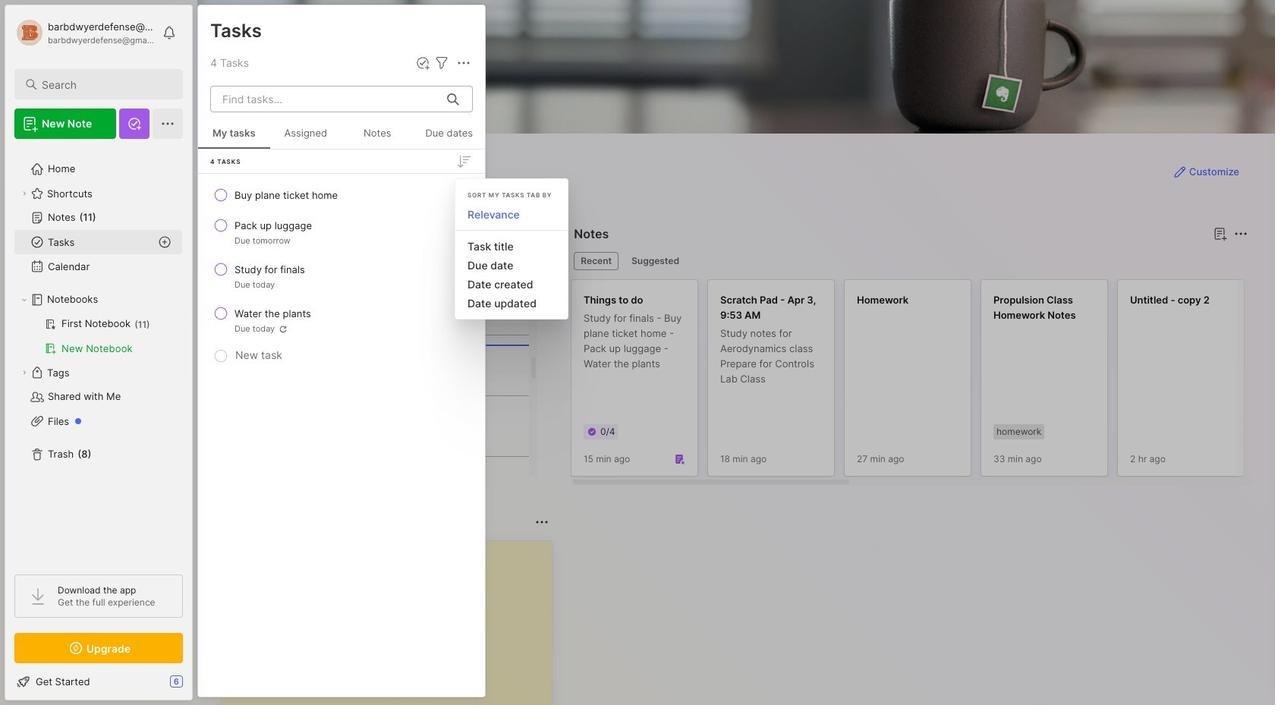 Task type: vqa. For each thing, say whether or not it's contained in the screenshot.
Study for finals 4 cell
no



Task type: describe. For each thing, give the bounding box(es) containing it.
dropdown list menu
[[456, 205, 568, 312]]

4 row from the top
[[204, 300, 479, 341]]

pack up luggage 1 cell
[[235, 218, 312, 233]]

Find tasks… text field
[[213, 87, 438, 112]]

tree inside main "element"
[[5, 148, 192, 561]]

group inside main "element"
[[14, 312, 182, 361]]

Account field
[[14, 17, 155, 48]]

2 row from the top
[[204, 212, 479, 253]]

Filter tasks field
[[433, 54, 451, 72]]

Start writing… text field
[[235, 541, 551, 705]]

0 horizontal spatial row group
[[198, 180, 485, 367]]

1 row from the top
[[204, 181, 479, 209]]

buy plane ticket home 0 cell
[[235, 188, 338, 203]]

sort options image
[[455, 152, 473, 170]]

1 tab from the left
[[574, 252, 619, 270]]

Search text field
[[42, 77, 169, 92]]

expand tags image
[[20, 368, 29, 377]]

click to collapse image
[[192, 677, 203, 695]]

none search field inside main "element"
[[42, 75, 169, 93]]

More actions and view options field
[[451, 54, 473, 72]]

more actions and view options image
[[455, 54, 473, 72]]

2 tab from the left
[[625, 252, 686, 270]]

study for finals 2 cell
[[235, 262, 305, 277]]



Task type: locate. For each thing, give the bounding box(es) containing it.
tab
[[574, 252, 619, 270], [625, 252, 686, 270]]

tab list
[[574, 252, 1246, 270]]

group
[[14, 312, 182, 361]]

water the plants 3 cell
[[235, 306, 311, 321]]

new task image
[[415, 55, 430, 71]]

0 horizontal spatial tab
[[574, 252, 619, 270]]

main element
[[0, 0, 197, 705]]

None search field
[[42, 75, 169, 93]]

tree
[[5, 148, 192, 561]]

row
[[204, 181, 479, 209], [204, 212, 479, 253], [204, 256, 479, 297], [204, 300, 479, 341]]

3 row from the top
[[204, 256, 479, 297]]

row group
[[198, 180, 485, 367], [571, 279, 1276, 486]]

1 horizontal spatial tab
[[625, 252, 686, 270]]

expand notebooks image
[[20, 295, 29, 304]]

Help and Learning task checklist field
[[5, 670, 192, 694]]

filter tasks image
[[433, 54, 451, 72]]

1 horizontal spatial row group
[[571, 279, 1276, 486]]

Sort options field
[[455, 152, 473, 170]]



